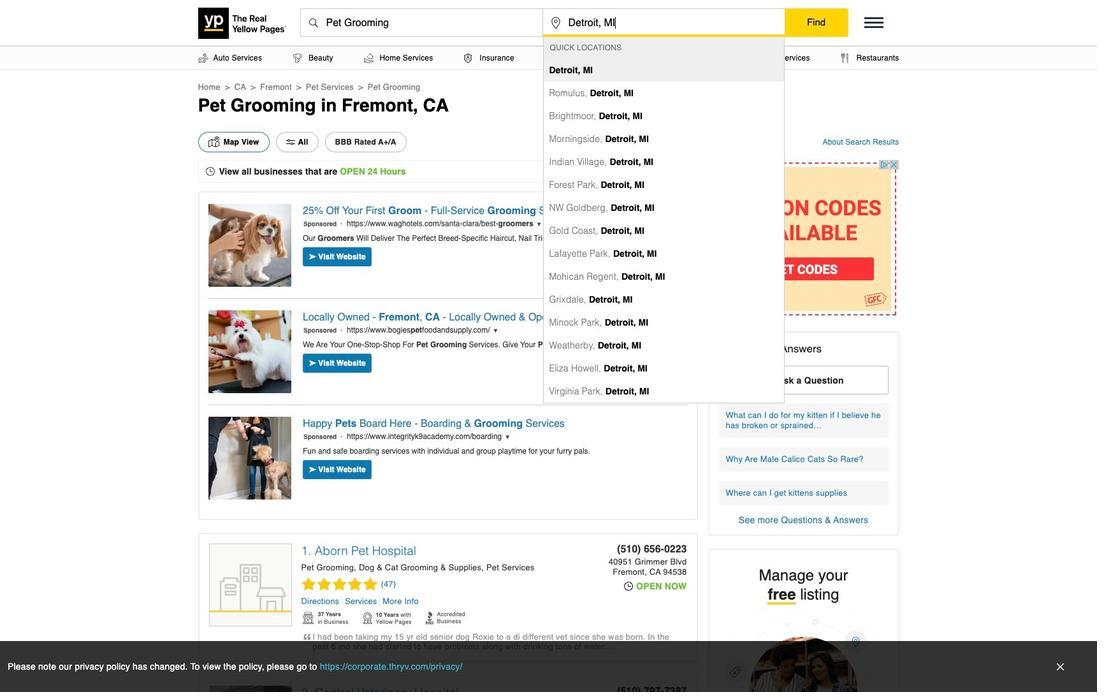 Task type: describe. For each thing, give the bounding box(es) containing it.
advertisement element
[[708, 159, 900, 319]]

Find a business text field
[[301, 9, 542, 37]]

browse restaurants image
[[842, 53, 849, 63]]

3 yp image from the left
[[426, 612, 434, 625]]

claim your listing image
[[719, 605, 889, 693]]

browse beauty image
[[293, 53, 302, 63]]

browse home services image
[[365, 53, 374, 63]]

browse auto services image
[[198, 53, 208, 63]]

2 yp image from the left
[[362, 612, 373, 626]]

1 yp image from the left
[[301, 612, 315, 626]]



Task type: locate. For each thing, give the bounding box(es) containing it.
aborn pet hospital - veterinarian emergency services image
[[210, 545, 291, 628]]

browse insurance image
[[465, 53, 472, 63]]

1 horizontal spatial yp image
[[362, 612, 373, 626]]

central veterinary hospital - veterinary specialty services image
[[209, 686, 292, 693]]

2 horizontal spatial yp image
[[426, 612, 434, 625]]

0 horizontal spatial yp image
[[301, 612, 315, 626]]

the real yellow pages logo image
[[198, 8, 287, 39]]

Where? text field
[[543, 9, 785, 37]]

yp image
[[301, 612, 315, 626], [362, 612, 373, 626], [426, 612, 434, 625]]



Task type: vqa. For each thing, say whether or not it's contained in the screenshot.
Where? Text Field
yes



